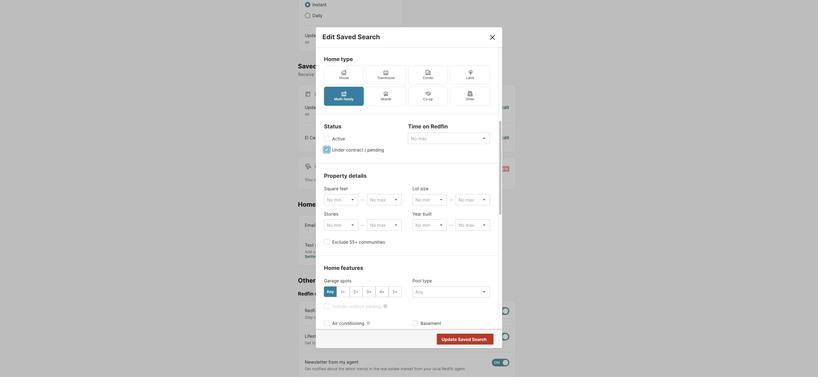 Task type: describe. For each thing, give the bounding box(es) containing it.
lot
[[413, 186, 420, 191]]

results
[[472, 337, 487, 342]]

home type
[[324, 56, 353, 62]]

multi-
[[335, 97, 344, 101]]

2 horizontal spatial and
[[438, 315, 445, 320]]

details
[[349, 173, 367, 179]]

.
[[321, 254, 322, 259]]

time on redfin
[[408, 123, 448, 130]]

local inside lifestyle & tips get local insights, home improvement tips, style and design resources.
[[313, 341, 321, 345]]

for rent
[[315, 164, 336, 169]]

emails
[[317, 277, 337, 284]]

— for square feet
[[361, 197, 365, 202]]

latest
[[346, 367, 356, 371]]

account settings link
[[305, 249, 370, 259]]

basement
[[421, 321, 442, 326]]

and inside lifestyle & tips get local insights, home improvement tips, style and design resources.
[[392, 341, 399, 345]]

always on
[[375, 222, 396, 228]]

while
[[371, 177, 382, 182]]

for
[[405, 177, 410, 182]]

number
[[335, 249, 349, 254]]

text
[[305, 242, 314, 248]]

filters.
[[422, 72, 435, 77]]

preferred
[[387, 72, 406, 77]]

2 all from the top
[[305, 112, 310, 117]]

redfin inside edit saved search dialog
[[431, 123, 448, 130]]

add your phone number in
[[305, 249, 354, 254]]

condo
[[423, 76, 434, 80]]

2 update types all from the top
[[305, 105, 333, 117]]

home for home type
[[324, 56, 340, 62]]

you
[[305, 177, 313, 182]]

Any radio
[[324, 286, 337, 297]]

1 vertical spatial searches
[[351, 177, 370, 182]]

account settings
[[305, 249, 370, 259]]

type for home type
[[341, 56, 353, 62]]

market
[[401, 367, 413, 371]]

Condo checkbox
[[408, 65, 448, 85]]

square
[[324, 186, 339, 191]]

2 the from the left
[[374, 367, 380, 371]]

home tours
[[298, 201, 334, 208]]

co-
[[424, 97, 429, 101]]

include outdoor parking
[[333, 304, 382, 309]]

up
[[314, 315, 319, 320]]

cerrito
[[310, 135, 324, 140]]

pending
[[368, 147, 384, 153]]

lot size
[[413, 186, 429, 191]]

property
[[324, 173, 348, 179]]

1 the from the left
[[339, 367, 345, 371]]

0 horizontal spatial from
[[329, 359, 338, 365]]

status
[[324, 123, 342, 130]]

lifestyle
[[305, 334, 322, 339]]

1 edit button from the top
[[501, 104, 510, 117]]

Other checkbox
[[451, 87, 490, 106]]

improvement
[[349, 341, 373, 345]]

2 vertical spatial edit
[[501, 135, 510, 140]]

notifications
[[329, 72, 355, 77]]

saved inside saved searches receive timely notifications based on your preferred search filters.
[[298, 62, 317, 70]]

edit saved search
[[323, 33, 380, 41]]

based
[[356, 72, 369, 77]]

searching
[[383, 177, 403, 182]]

1 update types all from the top
[[305, 33, 333, 44]]

1 types from the top
[[322, 33, 333, 38]]

on right always
[[391, 222, 396, 228]]

0 horizontal spatial in
[[350, 249, 353, 254]]

for for for sale
[[315, 92, 324, 97]]

in inside newsletter from my agent get notified about the latest trends in the real estate market from your local redfin agent.
[[370, 367, 373, 371]]

conditioning
[[339, 321, 365, 326]]

agent. inside newsletter from my agent get notified about the latest trends in the real estate market from your local redfin agent.
[[455, 367, 466, 371]]

home for home features
[[324, 265, 340, 271]]

— for stories
[[361, 223, 365, 227]]

email
[[305, 222, 316, 228]]

an
[[470, 315, 475, 320]]

my
[[340, 359, 346, 365]]

sale
[[325, 92, 336, 97]]

Land checkbox
[[451, 65, 490, 85]]

buy
[[403, 315, 410, 320]]

newsletter from my agent get notified about the latest trends in the real estate market from your local redfin agent.
[[305, 359, 466, 371]]

get inside lifestyle & tips get local insights, home improvement tips, style and design resources.
[[305, 341, 312, 345]]

any
[[327, 290, 334, 294]]

land
[[467, 76, 474, 80]]

1 horizontal spatial from
[[415, 367, 423, 371]]

features
[[341, 265, 364, 271]]

sell
[[415, 315, 421, 320]]

1 vertical spatial update
[[305, 105, 320, 110]]

on inside redfin news stay up to date on redfin's tools and features, how to buy or sell a home, and connect with an agent.
[[334, 315, 338, 320]]

newsletter
[[305, 359, 328, 365]]

2+
[[354, 290, 359, 294]]

under contract / pending
[[333, 147, 384, 153]]

design
[[400, 341, 412, 345]]

type for pool type
[[423, 278, 432, 284]]

news
[[320, 308, 330, 313]]

receive
[[298, 72, 315, 77]]

mobile
[[381, 97, 392, 101]]

phone
[[323, 249, 334, 254]]

1 all from the top
[[305, 40, 310, 44]]

co-op
[[424, 97, 433, 101]]

1 vertical spatial edit
[[501, 105, 510, 110]]

Townhouse checkbox
[[366, 65, 406, 85]]

garage spots
[[324, 278, 352, 284]]

contract
[[346, 147, 364, 153]]

air
[[333, 321, 338, 326]]

air conditioning
[[333, 321, 365, 326]]

1+
[[341, 290, 345, 294]]

saved inside button
[[458, 337, 471, 342]]

date
[[325, 315, 333, 320]]

saved searches receive timely notifications based on your preferred search filters.
[[298, 62, 435, 77]]

update inside button
[[442, 337, 457, 342]]

house
[[339, 76, 349, 80]]

estate
[[389, 367, 400, 371]]

tips,
[[374, 341, 382, 345]]

agent
[[347, 359, 359, 365]]

3+ radio
[[363, 286, 376, 297]]

notified
[[313, 367, 326, 371]]

agent. inside redfin news stay up to date on redfin's tools and features, how to buy or sell a home, and connect with an agent.
[[476, 315, 487, 320]]



Task type: locate. For each thing, give the bounding box(es) containing it.
option group containing house
[[324, 65, 490, 106]]

the down my
[[339, 367, 345, 371]]

None checkbox
[[492, 307, 510, 315], [492, 333, 510, 341], [492, 359, 510, 367], [492, 307, 510, 315], [492, 333, 510, 341], [492, 359, 510, 367]]

el
[[305, 135, 309, 140]]

option group for home type
[[324, 65, 490, 106]]

agent.
[[476, 315, 487, 320], [455, 367, 466, 371]]

1 horizontal spatial agent.
[[476, 315, 487, 320]]

search inside button
[[472, 337, 487, 342]]

and right 'style'
[[392, 341, 399, 345]]

2 edit button from the top
[[501, 134, 510, 141]]

55+
[[350, 239, 358, 245]]

all up el
[[305, 112, 310, 117]]

1 horizontal spatial your
[[376, 72, 385, 77]]

1 horizontal spatial to
[[398, 315, 402, 320]]

1 vertical spatial all
[[305, 112, 310, 117]]

0 vertical spatial home
[[324, 56, 340, 62]]

1 vertical spatial types
[[322, 105, 333, 110]]

to left buy
[[398, 315, 402, 320]]

how
[[390, 315, 397, 320]]

update left no
[[442, 337, 457, 342]]

tours
[[318, 201, 334, 208]]

the left the real
[[374, 367, 380, 371]]

2 vertical spatial your
[[424, 367, 432, 371]]

other down the "land"
[[466, 97, 475, 101]]

real
[[381, 367, 387, 371]]

connect
[[446, 315, 460, 320]]

on inside saved searches receive timely notifications based on your preferred search filters.
[[370, 72, 375, 77]]

your right the market
[[424, 367, 432, 371]]

2 for from the top
[[315, 164, 324, 169]]

can
[[314, 177, 322, 182]]

other emails
[[298, 277, 337, 284]]

1 horizontal spatial searches
[[351, 177, 370, 182]]

in right 'number'
[[350, 249, 353, 254]]

update types all down for sale
[[305, 105, 333, 117]]

your inside newsletter from my agent get notified about the latest trends in the real estate market from your local redfin agent.
[[424, 367, 432, 371]]

1+ radio
[[337, 286, 350, 297]]

with
[[462, 315, 469, 320]]

edit saved search element
[[323, 33, 483, 41]]

daily
[[313, 13, 323, 18]]

0 vertical spatial agent.
[[476, 315, 487, 320]]

family
[[344, 97, 354, 101]]

exclude 55+ communities
[[333, 239, 385, 245]]

include
[[333, 304, 347, 309]]

None checkbox
[[379, 242, 396, 249]]

active
[[333, 136, 345, 142]]

update down daily option
[[305, 33, 320, 38]]

tools
[[355, 315, 364, 320]]

for left the "rent"
[[315, 164, 324, 169]]

2 vertical spatial home
[[324, 265, 340, 271]]

settings
[[305, 254, 321, 259]]

Mobile checkbox
[[366, 87, 406, 106]]

update types all down the daily
[[305, 33, 333, 44]]

House checkbox
[[324, 65, 364, 85]]

trends
[[357, 367, 369, 371]]

home
[[338, 341, 348, 345]]

garage
[[324, 278, 339, 284]]

1 vertical spatial in
[[370, 367, 373, 371]]

0 horizontal spatial local
[[313, 341, 321, 345]]

redfin inside newsletter from my agent get notified about the latest trends in the real estate market from your local redfin agent.
[[442, 367, 454, 371]]

other up redfin updates
[[298, 277, 316, 284]]

1 horizontal spatial type
[[423, 278, 432, 284]]

2 types from the top
[[322, 105, 333, 110]]

on up air
[[334, 315, 338, 320]]

0 vertical spatial in
[[350, 249, 353, 254]]

types down the daily
[[322, 33, 333, 38]]

2+ radio
[[350, 286, 363, 297]]

option group for garage spots
[[324, 286, 402, 297]]

1 horizontal spatial search
[[472, 337, 487, 342]]

on inside edit saved search dialog
[[423, 123, 430, 130]]

insights,
[[322, 341, 337, 345]]

from
[[329, 359, 338, 365], [415, 367, 423, 371]]

option group
[[324, 65, 490, 106], [324, 286, 402, 297]]

1 vertical spatial search
[[472, 337, 487, 342]]

— for lot size
[[450, 197, 454, 202]]

your inside saved searches receive timely notifications based on your preferred search filters.
[[376, 72, 385, 77]]

0 vertical spatial search
[[358, 33, 380, 41]]

a
[[423, 315, 425, 320]]

Co-op checkbox
[[408, 87, 448, 106]]

home,
[[426, 315, 437, 320]]

time
[[408, 123, 422, 130]]

2 vertical spatial update
[[442, 337, 457, 342]]

Daily radio
[[305, 13, 311, 18]]

1 vertical spatial edit button
[[501, 134, 510, 141]]

home features
[[324, 265, 364, 271]]

type right pool
[[423, 278, 432, 284]]

2 to from the left
[[398, 315, 402, 320]]

and right "home,"
[[438, 315, 445, 320]]

option group containing any
[[324, 286, 402, 297]]

local
[[313, 341, 321, 345], [433, 367, 441, 371]]

saved
[[337, 33, 356, 41], [298, 62, 317, 70], [337, 177, 350, 182], [458, 337, 471, 342]]

and
[[365, 315, 371, 320], [438, 315, 445, 320], [392, 341, 399, 345]]

0 vertical spatial from
[[329, 359, 338, 365]]

create
[[323, 177, 336, 182]]

1 vertical spatial update types all
[[305, 105, 333, 117]]

1 vertical spatial local
[[433, 367, 441, 371]]

rent
[[325, 164, 336, 169]]

1 vertical spatial from
[[415, 367, 423, 371]]

other inside option
[[466, 97, 475, 101]]

redfin updates
[[298, 291, 335, 297]]

0 vertical spatial type
[[341, 56, 353, 62]]

communities
[[359, 239, 385, 245]]

built
[[423, 211, 432, 217]]

edit inside dialog
[[323, 33, 335, 41]]

your left preferred
[[376, 72, 385, 77]]

1 vertical spatial option group
[[324, 286, 402, 297]]

from up about at the left
[[329, 359, 338, 365]]

0 horizontal spatial your
[[314, 249, 321, 254]]

searches inside saved searches receive timely notifications based on your preferred search filters.
[[319, 62, 347, 70]]

Instant radio
[[305, 2, 311, 7]]

list box
[[408, 133, 490, 144], [324, 194, 359, 205], [368, 194, 402, 205], [413, 194, 447, 205], [456, 194, 490, 205], [324, 220, 359, 231], [368, 220, 402, 231], [413, 220, 447, 231], [456, 220, 490, 231], [413, 286, 490, 298]]

no results
[[465, 337, 487, 342]]

0 vertical spatial local
[[313, 341, 321, 345]]

update saved search
[[442, 337, 487, 342]]

&
[[324, 334, 327, 339]]

0 horizontal spatial the
[[339, 367, 345, 371]]

1 for from the top
[[315, 92, 324, 97]]

0 horizontal spatial other
[[298, 277, 316, 284]]

your
[[376, 72, 385, 77], [314, 249, 321, 254], [424, 367, 432, 371]]

and right tools
[[365, 315, 371, 320]]

or
[[411, 315, 414, 320]]

update types all
[[305, 33, 333, 44], [305, 105, 333, 117]]

0 vertical spatial for
[[315, 92, 324, 97]]

update down for sale
[[305, 105, 320, 110]]

redfin inside redfin news stay up to date on redfin's tools and features, how to buy or sell a home, and connect with an agent.
[[305, 308, 318, 313]]

1 vertical spatial home
[[298, 201, 316, 208]]

other for other emails
[[298, 277, 316, 284]]

1 horizontal spatial and
[[392, 341, 399, 345]]

edit saved search dialog
[[316, 27, 503, 377]]

edit button
[[501, 104, 510, 117], [501, 134, 510, 141]]

1 vertical spatial get
[[305, 367, 312, 371]]

about
[[327, 367, 338, 371]]

5+ radio
[[389, 286, 402, 297]]

get down lifestyle
[[305, 341, 312, 345]]

0 vertical spatial edit
[[323, 33, 335, 41]]

1 get from the top
[[305, 341, 312, 345]]

1 horizontal spatial in
[[370, 367, 373, 371]]

1 vertical spatial agent.
[[455, 367, 466, 371]]

5+
[[393, 290, 398, 294]]

other for other
[[466, 97, 475, 101]]

for left the sale
[[315, 92, 324, 97]]

home left tours
[[298, 201, 316, 208]]

1 horizontal spatial other
[[466, 97, 475, 101]]

tips
[[328, 334, 335, 339]]

0 vertical spatial types
[[322, 33, 333, 38]]

you can create saved searches while searching for
[[305, 177, 412, 182]]

types down for sale
[[322, 105, 333, 110]]

home up notifications
[[324, 56, 340, 62]]

0 vertical spatial update
[[305, 33, 320, 38]]

get down newsletter
[[305, 367, 312, 371]]

multi-family
[[335, 97, 354, 101]]

update saved search button
[[437, 334, 494, 345]]

searches
[[319, 62, 347, 70], [351, 177, 370, 182]]

1 vertical spatial other
[[298, 277, 316, 284]]

1 horizontal spatial the
[[374, 367, 380, 371]]

0 vertical spatial edit button
[[501, 104, 510, 117]]

0 vertical spatial update types all
[[305, 33, 333, 44]]

1 to from the left
[[320, 315, 323, 320]]

0 vertical spatial searches
[[319, 62, 347, 70]]

searches up notifications
[[319, 62, 347, 70]]

1 vertical spatial your
[[314, 249, 321, 254]]

in right trends
[[370, 367, 373, 371]]

townhouse
[[378, 76, 395, 80]]

2 horizontal spatial your
[[424, 367, 432, 371]]

size
[[421, 186, 429, 191]]

features,
[[373, 315, 388, 320]]

0 vertical spatial get
[[305, 341, 312, 345]]

type up the house 'option'
[[341, 56, 353, 62]]

0 vertical spatial your
[[376, 72, 385, 77]]

parking
[[366, 304, 382, 309]]

for for for rent
[[315, 164, 324, 169]]

redfin news stay up to date on redfin's tools and features, how to buy or sell a home, and connect with an agent.
[[305, 308, 487, 320]]

0 horizontal spatial searches
[[319, 62, 347, 70]]

account
[[354, 249, 370, 254]]

0 vertical spatial other
[[466, 97, 475, 101]]

— for year built
[[450, 223, 454, 227]]

1 vertical spatial for
[[315, 164, 324, 169]]

other
[[466, 97, 475, 101], [298, 277, 316, 284]]

0 vertical spatial option group
[[324, 65, 490, 106]]

home up garage
[[324, 265, 340, 271]]

home for home tours
[[298, 201, 316, 208]]

types
[[322, 33, 333, 38], [322, 105, 333, 110]]

0 horizontal spatial type
[[341, 56, 353, 62]]

from right the market
[[415, 367, 423, 371]]

0 vertical spatial all
[[305, 40, 310, 44]]

on right based
[[370, 72, 375, 77]]

all down daily option
[[305, 40, 310, 44]]

square feet
[[324, 186, 348, 191]]

0 horizontal spatial search
[[358, 33, 380, 41]]

on right 'time'
[[423, 123, 430, 130]]

stay
[[305, 315, 313, 320]]

property details
[[324, 173, 367, 179]]

search for edit saved search
[[358, 33, 380, 41]]

3+
[[367, 290, 372, 294]]

year built
[[413, 211, 432, 217]]

0 horizontal spatial and
[[365, 315, 371, 320]]

type
[[341, 56, 353, 62], [423, 278, 432, 284]]

year
[[413, 211, 422, 217]]

searches left while
[[351, 177, 370, 182]]

/
[[365, 147, 366, 153]]

4+ radio
[[376, 286, 389, 297]]

(sms)
[[315, 242, 328, 248]]

search for update saved search
[[472, 337, 487, 342]]

Multi-family checkbox
[[324, 87, 364, 106]]

local inside newsletter from my agent get notified about the latest trends in the real estate market from your local redfin agent.
[[433, 367, 441, 371]]

add
[[305, 249, 312, 254]]

spots
[[341, 278, 352, 284]]

search
[[407, 72, 421, 77]]

your up the .
[[314, 249, 321, 254]]

0 horizontal spatial agent.
[[455, 367, 466, 371]]

1 horizontal spatial local
[[433, 367, 441, 371]]

2 get from the top
[[305, 367, 312, 371]]

1 vertical spatial type
[[423, 278, 432, 284]]

get inside newsletter from my agent get notified about the latest trends in the real estate market from your local redfin agent.
[[305, 367, 312, 371]]

redfin's
[[339, 315, 354, 320]]

0 horizontal spatial to
[[320, 315, 323, 320]]

redfin
[[431, 123, 448, 130], [298, 291, 314, 297], [305, 308, 318, 313], [442, 367, 454, 371]]

to right up
[[320, 315, 323, 320]]

op
[[429, 97, 433, 101]]



Task type: vqa. For each thing, say whether or not it's contained in the screenshot.
and inside Lifestyle & tips Get local insights, home improvement tips, style and design resources.
yes



